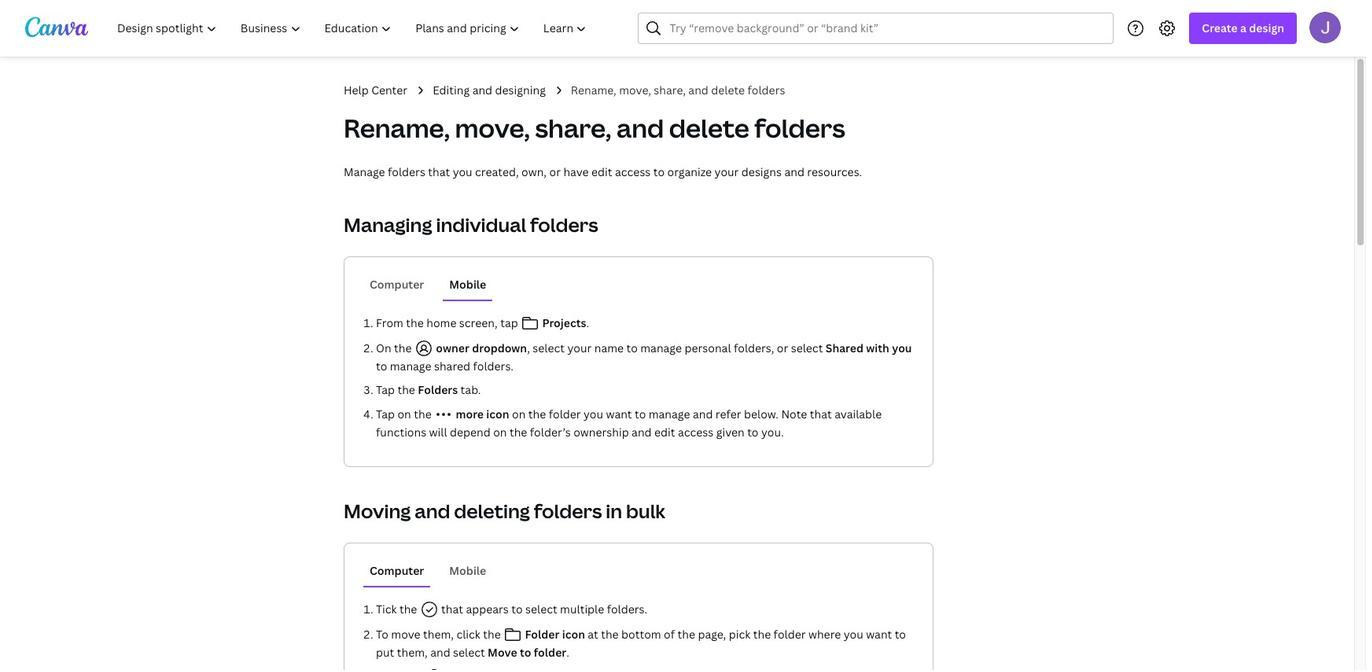 Task type: describe. For each thing, give the bounding box(es) containing it.
at
[[588, 627, 598, 642]]

the up will in the bottom of the page
[[414, 407, 432, 422]]

folder for you
[[549, 407, 581, 422]]

move
[[488, 645, 517, 660]]

help center
[[344, 83, 408, 98]]

with
[[866, 341, 890, 356]]

0 horizontal spatial share,
[[535, 111, 612, 145]]

tap
[[500, 315, 518, 330]]

folders. inside owner dropdown , select your name to manage personal folders, or select shared with you to manage shared folders.
[[473, 359, 514, 374]]

available
[[835, 407, 882, 422]]

to left organize in the top of the page
[[653, 164, 665, 179]]

computer button for tick
[[363, 556, 430, 586]]

0 vertical spatial .
[[586, 315, 589, 330]]

tap for tap on the
[[376, 407, 395, 422]]

depend
[[450, 425, 491, 440]]

the left folder's
[[510, 425, 527, 440]]

jacob simon image
[[1310, 11, 1341, 43]]

folder for .
[[534, 645, 566, 660]]

given
[[716, 425, 745, 440]]

select up folder
[[525, 602, 557, 617]]

the right tick
[[400, 602, 417, 617]]

1 horizontal spatial your
[[715, 164, 739, 179]]

put
[[376, 645, 394, 660]]

share, inside rename, move, share, and delete folders link
[[654, 83, 686, 98]]

of
[[664, 627, 675, 642]]

edit inside the on the folder you want to manage and refer below. note that available functions will depend on the folder's ownership and edit access given to you.
[[654, 425, 675, 440]]

to move them, click the
[[376, 627, 504, 642]]

mobile for tick the
[[449, 563, 486, 578]]

appears
[[466, 602, 509, 617]]

Try "remove background" or "brand kit" search field
[[670, 13, 1104, 43]]

bulk
[[626, 498, 666, 524]]

to
[[376, 627, 388, 642]]

designing
[[495, 83, 546, 98]]

you inside at the bottom of the page, pick the folder where you want to put them, and select
[[844, 627, 863, 642]]

folders
[[418, 382, 458, 397]]

projects .
[[540, 315, 589, 330]]

to left you.
[[747, 425, 759, 440]]

shared
[[434, 359, 470, 374]]

bottom
[[621, 627, 661, 642]]

0 horizontal spatial or
[[549, 164, 561, 179]]

where
[[809, 627, 841, 642]]

them, inside at the bottom of the page, pick the folder where you want to put them, and select
[[397, 645, 428, 660]]

2 horizontal spatial on
[[512, 407, 526, 422]]

the right the at
[[601, 627, 619, 642]]

resources.
[[807, 164, 862, 179]]

name
[[594, 341, 624, 356]]

multiple
[[560, 602, 604, 617]]

deleting
[[454, 498, 530, 524]]

tab.
[[461, 382, 481, 397]]

the up folder's
[[528, 407, 546, 422]]

help
[[344, 83, 369, 98]]

note
[[781, 407, 807, 422]]

owner
[[436, 341, 469, 356]]

tap for tap the folders tab.
[[376, 382, 395, 397]]

ownership
[[574, 425, 629, 440]]

that inside the on the folder you want to manage and refer below. note that available functions will depend on the folder's ownership and edit access given to you.
[[810, 407, 832, 422]]

0 vertical spatial rename,
[[571, 83, 617, 98]]

below.
[[744, 407, 779, 422]]

the right pick
[[753, 627, 771, 642]]

to right the name
[[627, 341, 638, 356]]

designs
[[742, 164, 782, 179]]

owner dropdown , select your name to manage personal folders, or select shared with you to manage shared folders.
[[376, 341, 912, 374]]

create a design button
[[1190, 13, 1297, 44]]

1 vertical spatial manage
[[390, 359, 431, 374]]

0 horizontal spatial edit
[[592, 164, 612, 179]]

to inside at the bottom of the page, pick the folder where you want to put them, and select
[[895, 627, 906, 642]]

the up move
[[483, 627, 501, 642]]

2 vertical spatial that
[[441, 602, 463, 617]]

on
[[376, 341, 391, 356]]

select left shared
[[791, 341, 823, 356]]

tap on the
[[376, 407, 434, 422]]

the right from
[[406, 315, 424, 330]]

and inside at the bottom of the page, pick the folder where you want to put them, and select
[[430, 645, 450, 660]]

editing and designing
[[433, 83, 546, 98]]

from the home screen, tap
[[376, 315, 521, 330]]

pick
[[729, 627, 751, 642]]

tick the
[[376, 602, 417, 617]]

functions
[[376, 425, 426, 440]]

icon for folder icon
[[562, 627, 585, 642]]

manage folders that you created, own, or have edit access to organize your designs and resources.
[[344, 164, 862, 179]]

click
[[457, 627, 480, 642]]

folders,
[[734, 341, 774, 356]]

folder inside at the bottom of the page, pick the folder where you want to put them, and select
[[774, 627, 806, 642]]

home
[[426, 315, 457, 330]]

your inside owner dropdown , select your name to manage personal folders, or select shared with you to manage shared folders.
[[567, 341, 592, 356]]

tap the folders tab.
[[376, 382, 481, 397]]

want inside at the bottom of the page, pick the folder where you want to put them, and select
[[866, 627, 892, 642]]

you inside owner dropdown , select your name to manage personal folders, or select shared with you to manage shared folders.
[[892, 341, 912, 356]]

to right move
[[520, 645, 531, 660]]

editing and designing link
[[433, 82, 546, 99]]

tick
[[376, 602, 397, 617]]

on the folder you want to manage and refer below. note that available functions will depend on the folder's ownership and edit access given to you.
[[376, 407, 882, 440]]

mobile button for tick the
[[443, 556, 493, 586]]



Task type: vqa. For each thing, say whether or not it's contained in the screenshot.
'MOVE TO FOLDER .'
yes



Task type: locate. For each thing, give the bounding box(es) containing it.
2 vertical spatial folder
[[534, 645, 566, 660]]

on the
[[376, 341, 415, 356]]

0 vertical spatial rename, move, share, and delete folders
[[571, 83, 785, 98]]

1 horizontal spatial access
[[678, 425, 714, 440]]

1 horizontal spatial .
[[586, 315, 589, 330]]

folder left "where"
[[774, 627, 806, 642]]

0 vertical spatial edit
[[592, 164, 612, 179]]

access left given
[[678, 425, 714, 440]]

on
[[398, 407, 411, 422], [512, 407, 526, 422], [493, 425, 507, 440]]

icon right more
[[486, 407, 509, 422]]

edit right have
[[592, 164, 612, 179]]

organize
[[667, 164, 712, 179]]

mobile
[[449, 277, 486, 292], [449, 563, 486, 578]]

more
[[456, 407, 484, 422]]

mobile button for from the home screen, tap
[[443, 270, 493, 300]]

access
[[615, 164, 651, 179], [678, 425, 714, 440]]

create
[[1202, 20, 1238, 35]]

them,
[[423, 627, 454, 642], [397, 645, 428, 660]]

mobile button
[[443, 270, 493, 300], [443, 556, 493, 586]]

1 tap from the top
[[376, 382, 395, 397]]

folders. down "dropdown"
[[473, 359, 514, 374]]

1 vertical spatial that
[[810, 407, 832, 422]]

0 vertical spatial folder
[[549, 407, 581, 422]]

1 horizontal spatial on
[[493, 425, 507, 440]]

1 vertical spatial rename,
[[344, 111, 450, 145]]

1 mobile from the top
[[449, 277, 486, 292]]

move to folder .
[[485, 645, 569, 660]]

1 vertical spatial computer
[[370, 563, 424, 578]]

2 vertical spatial manage
[[649, 407, 690, 422]]

1 computer from the top
[[370, 277, 424, 292]]

to
[[653, 164, 665, 179], [627, 341, 638, 356], [376, 359, 387, 374], [635, 407, 646, 422], [747, 425, 759, 440], [511, 602, 523, 617], [895, 627, 906, 642], [520, 645, 531, 660]]

0 vertical spatial folders.
[[473, 359, 514, 374]]

computer for from
[[370, 277, 424, 292]]

from
[[376, 315, 403, 330]]

1 vertical spatial share,
[[535, 111, 612, 145]]

managing
[[344, 212, 432, 238]]

1 vertical spatial folders.
[[607, 602, 647, 617]]

2 tap from the top
[[376, 407, 395, 422]]

that left created, at the top left of page
[[428, 164, 450, 179]]

edit
[[592, 164, 612, 179], [654, 425, 675, 440]]

want inside the on the folder you want to manage and refer below. note that available functions will depend on the folder's ownership and edit access given to you.
[[606, 407, 632, 422]]

tap up functions
[[376, 407, 395, 422]]

0 horizontal spatial rename,
[[344, 111, 450, 145]]

screen,
[[459, 315, 498, 330]]

you left created, at the top left of page
[[453, 164, 472, 179]]

rename, right designing
[[571, 83, 617, 98]]

editing
[[433, 83, 470, 98]]

mobile button up appears
[[443, 556, 493, 586]]

move,
[[619, 83, 651, 98], [455, 111, 530, 145]]

manage left personal
[[640, 341, 682, 356]]

1 vertical spatial edit
[[654, 425, 675, 440]]

folder down folder icon in the left bottom of the page
[[534, 645, 566, 660]]

a
[[1240, 20, 1247, 35]]

the right on
[[394, 341, 412, 356]]

own,
[[522, 164, 547, 179]]

1 vertical spatial .
[[566, 645, 569, 660]]

manage
[[344, 164, 385, 179]]

computer
[[370, 277, 424, 292], [370, 563, 424, 578]]

icon
[[486, 407, 509, 422], [562, 627, 585, 642]]

1 vertical spatial folder
[[774, 627, 806, 642]]

edit right ownership
[[654, 425, 675, 440]]

you inside the on the folder you want to manage and refer below. note that available functions will depend on the folder's ownership and edit access given to you.
[[584, 407, 603, 422]]

mobile up appears
[[449, 563, 486, 578]]

1 vertical spatial delete
[[669, 111, 749, 145]]

folder icon
[[522, 627, 588, 642]]

1 vertical spatial want
[[866, 627, 892, 642]]

tap up tap on the
[[376, 382, 395, 397]]

want
[[606, 407, 632, 422], [866, 627, 892, 642]]

select inside at the bottom of the page, pick the folder where you want to put them, and select
[[453, 645, 485, 660]]

will
[[429, 425, 447, 440]]

on up functions
[[398, 407, 411, 422]]

0 vertical spatial icon
[[486, 407, 509, 422]]

center
[[371, 83, 408, 98]]

to down owner dropdown , select your name to manage personal folders, or select shared with you to manage shared folders.
[[635, 407, 646, 422]]

manage down on the
[[390, 359, 431, 374]]

or inside owner dropdown , select your name to manage personal folders, or select shared with you to manage shared folders.
[[777, 341, 788, 356]]

tap
[[376, 382, 395, 397], [376, 407, 395, 422]]

folders. up 'bottom'
[[607, 602, 647, 617]]

folder
[[525, 627, 560, 642]]

computer button up from
[[363, 270, 430, 300]]

you.
[[761, 425, 784, 440]]

0 vertical spatial your
[[715, 164, 739, 179]]

or
[[549, 164, 561, 179], [777, 341, 788, 356]]

0 vertical spatial that
[[428, 164, 450, 179]]

0 vertical spatial delete
[[711, 83, 745, 98]]

1 horizontal spatial icon
[[562, 627, 585, 642]]

1 vertical spatial tap
[[376, 407, 395, 422]]

select down click
[[453, 645, 485, 660]]

share,
[[654, 83, 686, 98], [535, 111, 612, 145]]

you right with
[[892, 341, 912, 356]]

2 computer button from the top
[[363, 556, 430, 586]]

the right of at the left
[[678, 627, 695, 642]]

that appears to select multiple folders.
[[441, 602, 647, 617]]

1 vertical spatial icon
[[562, 627, 585, 642]]

1 horizontal spatial folders.
[[607, 602, 647, 617]]

the up tap on the
[[398, 382, 415, 397]]

computer button for from
[[363, 270, 430, 300]]

to down on
[[376, 359, 387, 374]]

in
[[606, 498, 622, 524]]

icon for more icon
[[486, 407, 509, 422]]

1 vertical spatial your
[[567, 341, 592, 356]]

to right "where"
[[895, 627, 906, 642]]

0 vertical spatial mobile
[[449, 277, 486, 292]]

you up ownership
[[584, 407, 603, 422]]

you right "where"
[[844, 627, 863, 642]]

select right ,
[[533, 341, 565, 356]]

on down more icon
[[493, 425, 507, 440]]

. down folder icon in the left bottom of the page
[[566, 645, 569, 660]]

0 horizontal spatial on
[[398, 407, 411, 422]]

2 mobile from the top
[[449, 563, 486, 578]]

0 horizontal spatial access
[[615, 164, 651, 179]]

create a design
[[1202, 20, 1284, 35]]

2 mobile button from the top
[[443, 556, 493, 586]]

1 horizontal spatial share,
[[654, 83, 686, 98]]

1 computer button from the top
[[363, 270, 430, 300]]

folder inside the on the folder you want to manage and refer below. note that available functions will depend on the folder's ownership and edit access given to you.
[[549, 407, 581, 422]]

0 vertical spatial tap
[[376, 382, 395, 397]]

1 horizontal spatial rename,
[[571, 83, 617, 98]]

want right "where"
[[866, 627, 892, 642]]

1 vertical spatial move,
[[455, 111, 530, 145]]

mobile up the screen,
[[449, 277, 486, 292]]

page,
[[698, 627, 726, 642]]

2 computer from the top
[[370, 563, 424, 578]]

1 vertical spatial them,
[[397, 645, 428, 660]]

move
[[391, 627, 420, 642]]

1 horizontal spatial move,
[[619, 83, 651, 98]]

0 vertical spatial move,
[[619, 83, 651, 98]]

that up to move them, click the
[[441, 602, 463, 617]]

computer button up tick the on the bottom
[[363, 556, 430, 586]]

0 vertical spatial or
[[549, 164, 561, 179]]

mobile for from the home screen, tap
[[449, 277, 486, 292]]

that
[[428, 164, 450, 179], [810, 407, 832, 422], [441, 602, 463, 617]]

0 horizontal spatial want
[[606, 407, 632, 422]]

access inside the on the folder you want to manage and refer below. note that available functions will depend on the folder's ownership and edit access given to you.
[[678, 425, 714, 440]]

1 vertical spatial or
[[777, 341, 788, 356]]

folder's
[[530, 425, 571, 440]]

created,
[[475, 164, 519, 179]]

top level navigation element
[[107, 13, 601, 44]]

1 horizontal spatial edit
[[654, 425, 675, 440]]

your left the designs
[[715, 164, 739, 179]]

access left organize in the top of the page
[[615, 164, 651, 179]]

on right more icon
[[512, 407, 526, 422]]

0 vertical spatial computer button
[[363, 270, 430, 300]]

individual
[[436, 212, 526, 238]]

rename,
[[571, 83, 617, 98], [344, 111, 450, 145]]

1 mobile button from the top
[[443, 270, 493, 300]]

0 vertical spatial computer
[[370, 277, 424, 292]]

help center link
[[344, 82, 408, 99]]

0 horizontal spatial your
[[567, 341, 592, 356]]

1 vertical spatial mobile button
[[443, 556, 493, 586]]

rename, move, share, and delete folders
[[571, 83, 785, 98], [344, 111, 845, 145]]

shared
[[826, 341, 864, 356]]

icon left the at
[[562, 627, 585, 642]]

refer
[[716, 407, 741, 422]]

0 vertical spatial want
[[606, 407, 632, 422]]

them, down 'move'
[[397, 645, 428, 660]]

computer up from
[[370, 277, 424, 292]]

0 vertical spatial mobile button
[[443, 270, 493, 300]]

them, left click
[[423, 627, 454, 642]]

0 horizontal spatial icon
[[486, 407, 509, 422]]

more icon
[[453, 407, 509, 422]]

and
[[472, 83, 493, 98], [689, 83, 709, 98], [617, 111, 664, 145], [785, 164, 805, 179], [693, 407, 713, 422], [632, 425, 652, 440], [415, 498, 450, 524], [430, 645, 450, 660]]

to right appears
[[511, 602, 523, 617]]

computer button
[[363, 270, 430, 300], [363, 556, 430, 586]]

0 vertical spatial them,
[[423, 627, 454, 642]]

rename, down center
[[344, 111, 450, 145]]

0 vertical spatial share,
[[654, 83, 686, 98]]

0 horizontal spatial folders.
[[473, 359, 514, 374]]

manage left refer
[[649, 407, 690, 422]]

projects
[[542, 315, 586, 330]]

0 vertical spatial access
[[615, 164, 651, 179]]

1 horizontal spatial or
[[777, 341, 788, 356]]

moving and deleting folders in bulk
[[344, 498, 666, 524]]

dropdown
[[472, 341, 527, 356]]

. up owner dropdown , select your name to manage personal folders, or select shared with you to manage shared folders.
[[586, 315, 589, 330]]

folder up folder's
[[549, 407, 581, 422]]

1 vertical spatial mobile
[[449, 563, 486, 578]]

or right own,
[[549, 164, 561, 179]]

want up ownership
[[606, 407, 632, 422]]

0 horizontal spatial .
[[566, 645, 569, 660]]

manage inside the on the folder you want to manage and refer below. note that available functions will depend on the folder's ownership and edit access given to you.
[[649, 407, 690, 422]]

computer for tick
[[370, 563, 424, 578]]

0 horizontal spatial move,
[[455, 111, 530, 145]]

select
[[533, 341, 565, 356], [791, 341, 823, 356], [525, 602, 557, 617], [453, 645, 485, 660]]

computer up tick the on the bottom
[[370, 563, 424, 578]]

or right the folders,
[[777, 341, 788, 356]]

0 vertical spatial manage
[[640, 341, 682, 356]]

at the bottom of the page, pick the folder where you want to put them, and select
[[376, 627, 906, 660]]

your down projects . at the top of page
[[567, 341, 592, 356]]

1 vertical spatial computer button
[[363, 556, 430, 586]]

folder
[[549, 407, 581, 422], [774, 627, 806, 642], [534, 645, 566, 660]]

1 vertical spatial rename, move, share, and delete folders
[[344, 111, 845, 145]]

,
[[527, 341, 530, 356]]

moving
[[344, 498, 411, 524]]

personal
[[685, 341, 731, 356]]

1 vertical spatial access
[[678, 425, 714, 440]]

you
[[453, 164, 472, 179], [892, 341, 912, 356], [584, 407, 603, 422], [844, 627, 863, 642]]

delete
[[711, 83, 745, 98], [669, 111, 749, 145]]

managing individual folders
[[344, 212, 598, 238]]

design
[[1249, 20, 1284, 35]]

mobile button up the screen,
[[443, 270, 493, 300]]

1 horizontal spatial want
[[866, 627, 892, 642]]

manage
[[640, 341, 682, 356], [390, 359, 431, 374], [649, 407, 690, 422]]

have
[[564, 164, 589, 179]]

that right note
[[810, 407, 832, 422]]

rename, move, share, and delete folders link
[[571, 82, 785, 99]]



